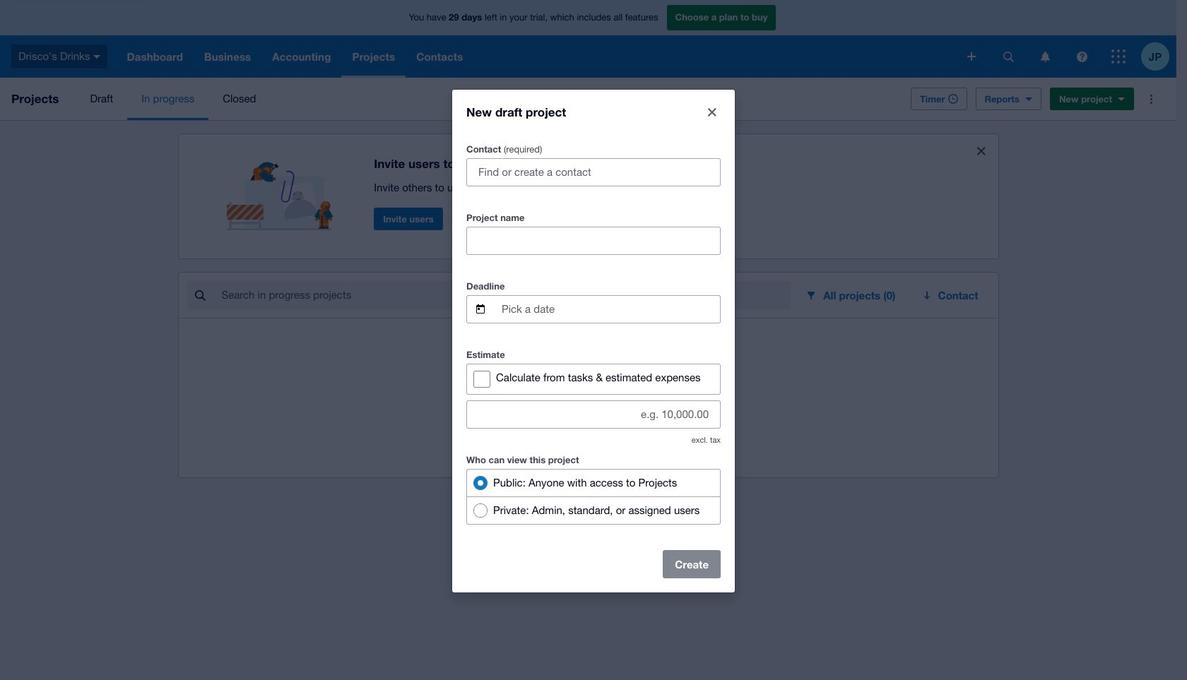 Task type: locate. For each thing, give the bounding box(es) containing it.
1 horizontal spatial svg image
[[1041, 51, 1050, 62]]

banner
[[0, 0, 1177, 78]]

svg image
[[1112, 49, 1126, 64], [1041, 51, 1050, 62], [968, 52, 976, 61]]

group
[[466, 469, 721, 525]]

2 horizontal spatial svg image
[[1077, 51, 1087, 62]]

1 horizontal spatial svg image
[[1003, 51, 1014, 62]]

None field
[[467, 227, 720, 254]]

Pick a date field
[[500, 296, 720, 323]]

dialog
[[452, 89, 735, 593]]

svg image
[[1003, 51, 1014, 62], [1077, 51, 1087, 62], [94, 55, 101, 58]]



Task type: describe. For each thing, give the bounding box(es) containing it.
0 horizontal spatial svg image
[[968, 52, 976, 61]]

Find or create a contact field
[[467, 159, 720, 186]]

invite users to projects image
[[227, 146, 340, 230]]

e.g. 10,000.00 field
[[467, 401, 720, 428]]

0 horizontal spatial svg image
[[94, 55, 101, 58]]

Search in progress projects search field
[[220, 282, 791, 309]]

2 horizontal spatial svg image
[[1112, 49, 1126, 64]]



Task type: vqa. For each thing, say whether or not it's contained in the screenshot.
the Invoice number Text Box
no



